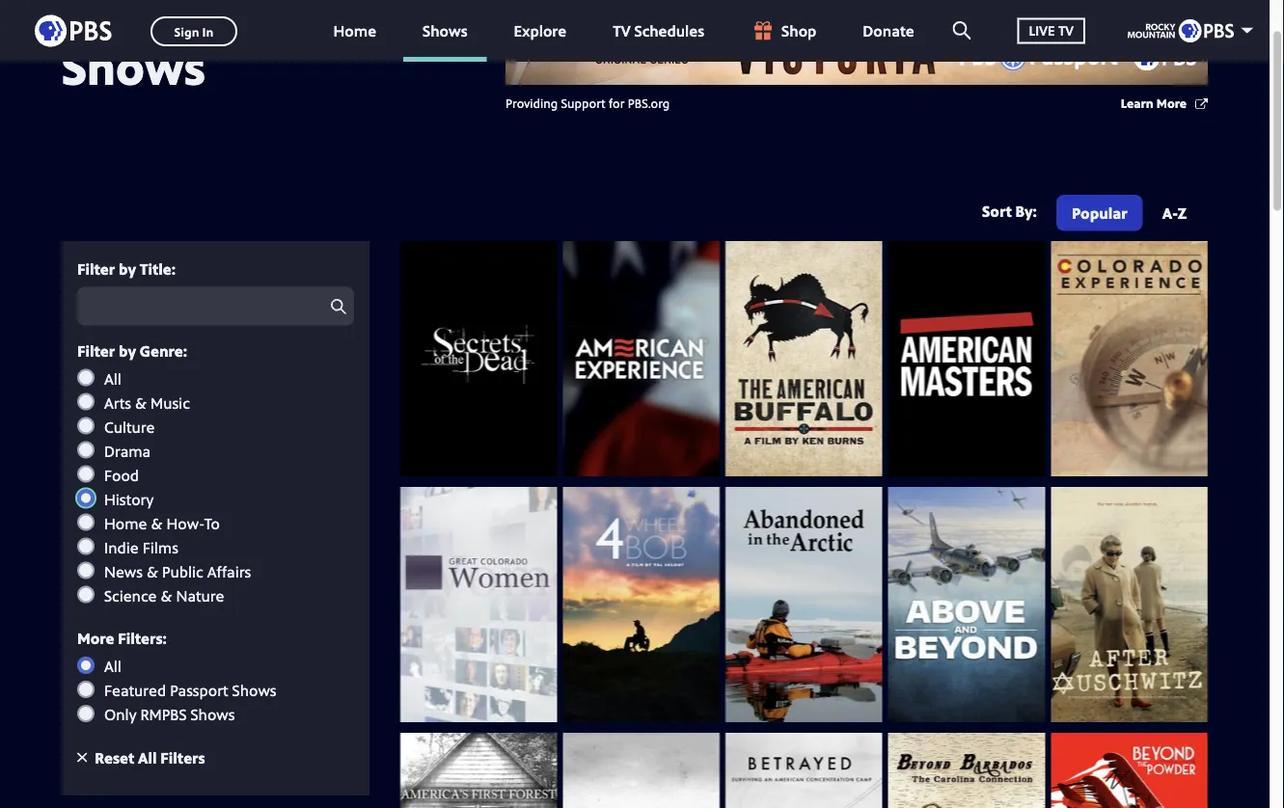 Task type: locate. For each thing, give the bounding box(es) containing it.
genre:
[[140, 341, 187, 361]]

shop
[[782, 20, 817, 41]]

live tv link
[[999, 0, 1105, 62]]

1 by from the top
[[119, 258, 136, 279]]

more
[[1157, 94, 1187, 111], [77, 629, 114, 649]]

more filters: element
[[77, 656, 354, 725]]

abandoned in the arctic image
[[726, 488, 883, 723]]

schedules
[[635, 20, 705, 41]]

reset all filters button
[[77, 748, 205, 769]]

america's first forest: carl schenck and the asheville experiment image
[[400, 734, 557, 809]]

tv right live
[[1059, 21, 1074, 40]]

donate link
[[844, 0, 934, 62]]

affairs
[[207, 561, 251, 582]]

live
[[1030, 21, 1056, 40]]

learn more link
[[1121, 94, 1209, 113]]

filter left title:
[[77, 258, 115, 279]]

more left filters:
[[77, 629, 114, 649]]

tv
[[613, 20, 631, 41], [1059, 21, 1074, 40]]

tv schedules link
[[594, 0, 724, 62]]

0 vertical spatial filter
[[77, 258, 115, 279]]

1 vertical spatial filter
[[77, 341, 115, 361]]

history
[[104, 489, 154, 510]]

by for genre:
[[119, 341, 136, 361]]

filter by genre: all arts & music culture drama food history home & how-to indie films news & public affairs science & nature
[[77, 341, 251, 606]]

all
[[104, 368, 121, 389], [104, 656, 121, 677], [138, 748, 157, 768]]

filter by title:
[[77, 258, 176, 279]]

& down public
[[161, 586, 172, 606]]

beyond the powder: the legacy of the first women's cross-country air race image
[[1052, 734, 1209, 809]]

z
[[1178, 202, 1187, 223]]

0 vertical spatial home
[[333, 20, 377, 41]]

american masters image
[[889, 241, 1046, 477]]

1 vertical spatial home
[[104, 513, 147, 534]]

tv left schedules
[[613, 20, 631, 41]]

providing support for pbs.org
[[506, 94, 670, 111]]

0 vertical spatial all
[[104, 368, 121, 389]]

1 vertical spatial more
[[77, 629, 114, 649]]

more right the "learn" at the right of the page
[[1157, 94, 1187, 111]]

reset all filters
[[95, 748, 205, 768]]

food
[[104, 465, 139, 486]]

1 vertical spatial by
[[119, 341, 136, 361]]

2 filter from the top
[[77, 341, 115, 361]]

home left shows link
[[333, 20, 377, 41]]

rmpbs
[[140, 705, 187, 725]]

2 vertical spatial all
[[138, 748, 157, 768]]

1 vertical spatial all
[[104, 656, 121, 677]]

by inside filter by genre: all arts & music culture drama food history home & how-to indie films news & public affairs science & nature
[[119, 341, 136, 361]]

learn more
[[1121, 94, 1187, 111]]

public
[[162, 561, 203, 582]]

above and beyond image
[[889, 488, 1046, 723]]

0 vertical spatial more
[[1157, 94, 1187, 111]]

by for title:
[[119, 258, 136, 279]]

donate
[[863, 20, 915, 41]]

rmpbs image
[[1128, 19, 1235, 42]]

0 horizontal spatial more
[[77, 629, 114, 649]]

home
[[333, 20, 377, 41], [104, 513, 147, 534]]

support
[[561, 94, 606, 111]]

filter for filter by title:
[[77, 258, 115, 279]]

filter up the arts
[[77, 341, 115, 361]]

great colorado women image
[[400, 488, 557, 723]]

more filters: all featured passport shows only rmpbs shows
[[77, 629, 277, 725]]

filter inside filter by genre: all arts & music culture drama food history home & how-to indie films news & public affairs science & nature
[[77, 341, 115, 361]]

by
[[119, 258, 136, 279], [119, 341, 136, 361]]

filters
[[161, 748, 205, 768]]

home inside home link
[[333, 20, 377, 41]]

shows link
[[404, 0, 487, 62]]

shows
[[423, 20, 468, 41], [62, 33, 206, 98], [232, 681, 277, 701], [191, 705, 235, 725]]

4 wheel bob image
[[563, 488, 720, 723]]

explore link
[[495, 0, 586, 62]]

2 by from the top
[[119, 341, 136, 361]]

more inside more filters: all featured passport shows only rmpbs shows
[[77, 629, 114, 649]]

more inside 'link'
[[1157, 94, 1187, 111]]

a-
[[1163, 202, 1178, 223]]

pbs image
[[35, 9, 112, 53]]

all up featured
[[104, 656, 121, 677]]

nature
[[176, 586, 224, 606]]

home down history
[[104, 513, 147, 534]]

a-z
[[1163, 202, 1187, 223]]

1 horizontal spatial more
[[1157, 94, 1187, 111]]

0 horizontal spatial home
[[104, 513, 147, 534]]

all right reset
[[138, 748, 157, 768]]

all inside button
[[138, 748, 157, 768]]

filter for filter by genre: all arts & music culture drama food history home & how-to indie films news & public affairs science & nature
[[77, 341, 115, 361]]

filter
[[77, 258, 115, 279], [77, 341, 115, 361]]

&
[[135, 393, 147, 413], [151, 513, 163, 534], [147, 561, 158, 582], [161, 586, 172, 606]]

by left title:
[[119, 258, 136, 279]]

0 horizontal spatial tv
[[613, 20, 631, 41]]

culture
[[104, 417, 155, 437]]

the american buffalo image
[[726, 241, 883, 477]]

by left genre:
[[119, 341, 136, 361]]

all up the arts
[[104, 368, 121, 389]]

arts
[[104, 393, 131, 413]]

1 horizontal spatial home
[[333, 20, 377, 41]]

home link
[[314, 0, 396, 62]]

sort
[[983, 201, 1012, 222]]

1 horizontal spatial tv
[[1059, 21, 1074, 40]]

shows inside shows link
[[423, 20, 468, 41]]

1 filter from the top
[[77, 258, 115, 279]]

0 vertical spatial by
[[119, 258, 136, 279]]

pbs.org
[[628, 94, 670, 111]]



Task type: vqa. For each thing, say whether or not it's contained in the screenshot.
The French Chef Classics IMAGE
no



Task type: describe. For each thing, give the bounding box(es) containing it.
indie
[[104, 537, 139, 558]]

betrayed: surviving an american concentration camp image
[[726, 734, 883, 809]]

after auschwitz image
[[1052, 488, 1209, 723]]

sort by:
[[983, 201, 1038, 222]]

reset
[[95, 748, 134, 768]]

secrets of the dead image
[[400, 241, 557, 477]]

tv inside 'link'
[[1059, 21, 1074, 40]]

news
[[104, 561, 143, 582]]

featured
[[104, 681, 166, 701]]

popular
[[1072, 202, 1128, 223]]

providing
[[506, 94, 558, 111]]

filters:
[[118, 629, 167, 649]]

advertisement region
[[506, 0, 1209, 85]]

& right the arts
[[135, 393, 147, 413]]

american experience image
[[563, 241, 720, 477]]

tv schedules
[[613, 20, 705, 41]]

search image
[[953, 21, 972, 40]]

all inside filter by genre: all arts & music culture drama food history home & how-to indie films news & public affairs science & nature
[[104, 368, 121, 389]]

drama
[[104, 441, 151, 462]]

angle of attack image
[[563, 734, 720, 809]]

passport
[[170, 681, 228, 701]]

to
[[204, 513, 220, 534]]

sort by: element
[[1053, 195, 1203, 236]]

how-
[[166, 513, 204, 534]]

& down the "films"
[[147, 561, 158, 582]]

only
[[104, 705, 137, 725]]

explore
[[514, 20, 567, 41]]

beyond barbados: the carolina connection image
[[889, 734, 1046, 809]]

Filter by Title: text field
[[77, 287, 354, 326]]

live tv
[[1030, 21, 1074, 40]]

films
[[143, 537, 179, 558]]

title:
[[140, 258, 176, 279]]

close image
[[77, 754, 87, 763]]

filter by genre: element
[[77, 368, 354, 606]]

music
[[151, 393, 190, 413]]

all inside more filters: all featured passport shows only rmpbs shows
[[104, 656, 121, 677]]

home inside filter by genre: all arts & music culture drama food history home & how-to indie films news & public affairs science & nature
[[104, 513, 147, 534]]

shop link
[[732, 0, 836, 62]]

& up the "films"
[[151, 513, 163, 534]]

learn
[[1121, 94, 1154, 111]]

by:
[[1016, 201, 1038, 222]]

science
[[104, 586, 157, 606]]

for
[[609, 94, 625, 111]]

colorado experience image
[[1052, 241, 1209, 477]]



